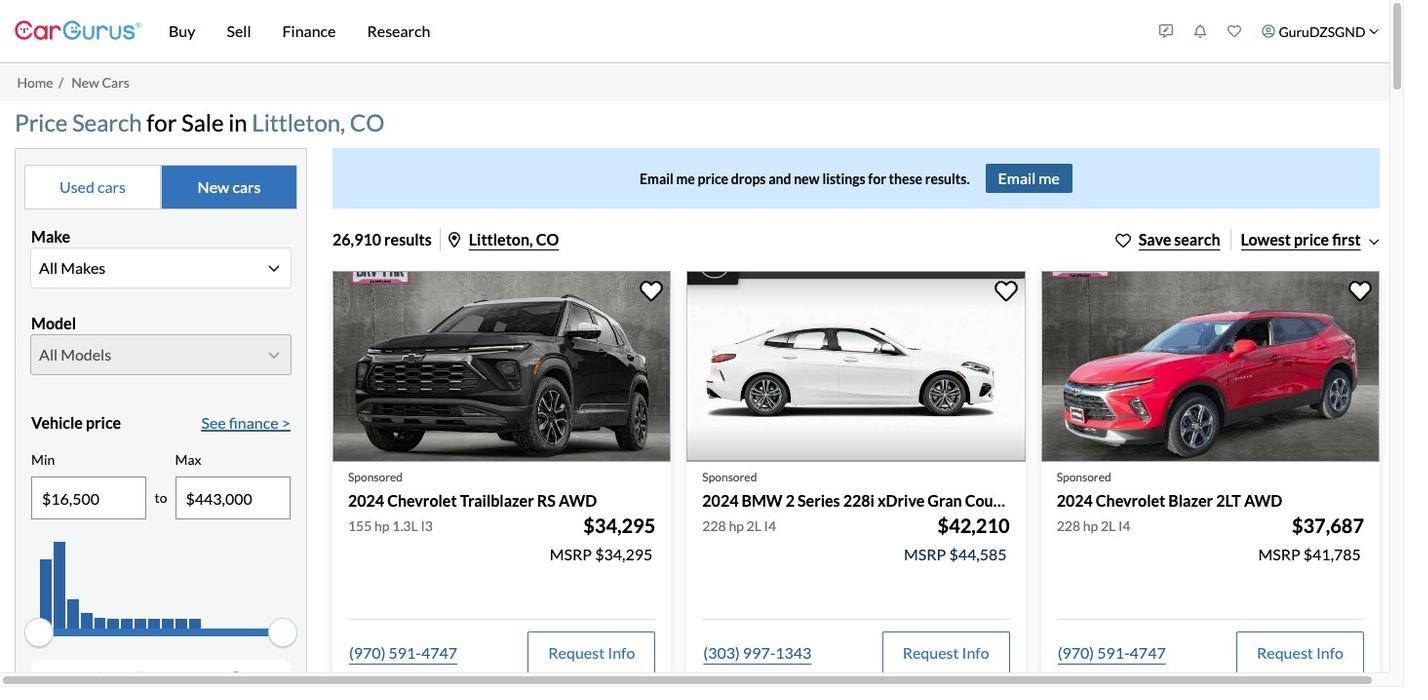 Task type: locate. For each thing, give the bounding box(es) containing it.
min
[[31, 452, 55, 468]]

request info button for $42,210
[[882, 632, 1010, 675]]

1 horizontal spatial i4
[[1119, 518, 1131, 534]]

1 request info button from the left
[[528, 632, 656, 675]]

sponsored inside sponsored 2024 chevrolet blazer 2lt awd
[[1057, 470, 1112, 484]]

(970)
[[349, 644, 386, 662], [1058, 644, 1094, 662]]

sponsored for $42,210
[[703, 470, 757, 484]]

0 horizontal spatial request info
[[548, 644, 635, 662]]

cars inside button
[[233, 178, 261, 196]]

chevrolet for $34,295
[[387, 491, 457, 510]]

(303)
[[703, 644, 740, 662]]

i4 down sponsored 2024 chevrolet blazer 2lt awd
[[1119, 518, 1131, 534]]

0 horizontal spatial 228
[[703, 518, 726, 534]]

2 i4 from the left
[[1119, 518, 1131, 534]]

sponsored inside sponsored 2024 bmw 2 series 228i xdrive gran coupe awd
[[703, 470, 757, 484]]

sponsored
[[348, 470, 403, 484], [703, 470, 757, 484], [1057, 470, 1112, 484]]

menu bar containing buy
[[141, 0, 1149, 62]]

me for email me price drops and new listings for these results.
[[676, 170, 695, 187]]

i4 for $37,687
[[1119, 518, 1131, 534]]

me for email me
[[1039, 169, 1060, 188]]

2 (970) 591-4747 from the left
[[1058, 644, 1166, 662]]

0 horizontal spatial chevrolet
[[387, 491, 457, 510]]

228
[[703, 518, 726, 534], [1057, 518, 1081, 534]]

info circle image
[[229, 672, 243, 685]]

search
[[1175, 230, 1221, 249]]

estimated
[[79, 670, 141, 687]]

0 horizontal spatial (970) 591-4747 button
[[348, 632, 458, 675]]

2 591- from the left
[[1097, 644, 1130, 662]]

1 horizontal spatial email
[[998, 169, 1036, 188]]

4747
[[421, 644, 457, 662], [1130, 644, 1166, 662]]

for
[[147, 108, 177, 136], [868, 170, 886, 187]]

2 request info button from the left
[[882, 632, 1010, 675]]

1 request from the left
[[548, 644, 605, 662]]

3 awd from the left
[[1244, 491, 1283, 510]]

to
[[155, 490, 167, 506]]

co down research popup button
[[350, 108, 385, 136]]

3 info from the left
[[1316, 644, 1344, 662]]

1 4747 from the left
[[421, 644, 457, 662]]

2 horizontal spatial 2024
[[1057, 491, 1093, 510]]

new cars
[[198, 178, 261, 196]]

msrp for $34,295
[[550, 545, 592, 564]]

1 horizontal spatial 2l
[[1101, 518, 1116, 534]]

email inside email me button
[[998, 169, 1036, 188]]

1 591- from the left
[[389, 644, 421, 662]]

2 horizontal spatial hp
[[1083, 518, 1098, 534]]

new down sale
[[198, 178, 230, 196]]

listings
[[823, 170, 866, 187]]

0 horizontal spatial for
[[147, 108, 177, 136]]

1 horizontal spatial sponsored
[[703, 470, 757, 484]]

hp down bmw
[[729, 518, 744, 534]]

1 horizontal spatial for
[[868, 170, 886, 187]]

me
[[1039, 169, 1060, 188], [676, 170, 695, 187]]

for left sale
[[147, 108, 177, 136]]

2 228 from the left
[[1057, 518, 1081, 534]]

2 horizontal spatial sponsored
[[1057, 470, 1112, 484]]

sell button
[[211, 0, 267, 62]]

hp
[[375, 518, 390, 534], [729, 518, 744, 534], [1083, 518, 1098, 534]]

awd inside sponsored 2024 chevrolet blazer 2lt awd
[[1244, 491, 1283, 510]]

msrp inside the $37,687 msrp $41,785
[[1259, 545, 1301, 564]]

new cars button
[[161, 165, 298, 210]]

new
[[71, 74, 99, 90], [198, 178, 230, 196]]

3 request info from the left
[[1257, 644, 1344, 662]]

sponsored 2024 chevrolet trailblazer rs awd
[[348, 470, 597, 510]]

1 horizontal spatial chevrolet
[[1096, 491, 1166, 510]]

request
[[548, 644, 605, 662], [903, 644, 959, 662], [1257, 644, 1313, 662]]

1 request info from the left
[[548, 644, 635, 662]]

0 vertical spatial price
[[698, 170, 729, 187]]

228 hp 2l i4 for $42,210
[[703, 518, 776, 534]]

co
[[350, 108, 385, 136], [536, 230, 559, 249]]

hp for $42,210
[[729, 518, 744, 534]]

1 2l from the left
[[747, 518, 762, 534]]

1 sponsored from the left
[[348, 470, 403, 484]]

1 info from the left
[[608, 644, 635, 662]]

vehicle price
[[31, 414, 121, 432]]

0 horizontal spatial me
[[676, 170, 695, 187]]

cars down in
[[233, 178, 261, 196]]

for left these
[[868, 170, 886, 187]]

awd inside sponsored 2024 chevrolet trailblazer rs awd
[[559, 491, 597, 510]]

1 2024 from the left
[[348, 491, 384, 510]]

awd inside sponsored 2024 bmw 2 series 228i xdrive gran coupe awd
[[1014, 491, 1052, 510]]

msrp for $37,687
[[1259, 545, 1301, 564]]

0 horizontal spatial cars
[[98, 178, 126, 196]]

chevrolet inside sponsored 2024 chevrolet blazer 2lt awd
[[1096, 491, 1166, 510]]

2 cars from the left
[[233, 178, 261, 196]]

cars right used
[[98, 178, 126, 196]]

2 msrp from the left
[[904, 545, 946, 564]]

hp for $37,687
[[1083, 518, 1098, 534]]

co right map marker alt image
[[536, 230, 559, 249]]

price right vehicle
[[86, 414, 121, 432]]

591- for $37,687
[[1097, 644, 1130, 662]]

new right the /
[[71, 74, 99, 90]]

2 request from the left
[[903, 644, 959, 662]]

2l
[[747, 518, 762, 534], [1101, 518, 1116, 534]]

2 4747 from the left
[[1130, 644, 1166, 662]]

price
[[698, 170, 729, 187], [86, 414, 121, 432]]

1 horizontal spatial 228
[[1057, 518, 1081, 534]]

0 horizontal spatial awd
[[559, 491, 597, 510]]

awd for $34,295
[[559, 491, 597, 510]]

menu bar
[[141, 0, 1149, 62]]

1 horizontal spatial 228 hp 2l i4
[[1057, 518, 1131, 534]]

228i
[[843, 491, 875, 510]]

1 horizontal spatial cars
[[233, 178, 261, 196]]

2 horizontal spatial request info button
[[1237, 632, 1364, 675]]

me inside email me button
[[1039, 169, 1060, 188]]

1 horizontal spatial info
[[962, 644, 990, 662]]

2 (970) from the left
[[1058, 644, 1094, 662]]

2024 inside sponsored 2024 chevrolet trailblazer rs awd
[[348, 491, 384, 510]]

0 horizontal spatial request
[[548, 644, 605, 662]]

2024 up 155
[[348, 491, 384, 510]]

(970) 591-4747 button
[[348, 632, 458, 675], [1057, 632, 1167, 675]]

littleton, right in
[[252, 108, 345, 136]]

0 horizontal spatial 4747
[[421, 644, 457, 662]]

1 horizontal spatial awd
[[1014, 491, 1052, 510]]

0 horizontal spatial info
[[608, 644, 635, 662]]

request info button
[[528, 632, 656, 675], [882, 632, 1010, 675], [1237, 632, 1364, 675]]

gurudzsgnd button
[[1252, 4, 1390, 59]]

997-
[[743, 644, 776, 662]]

2024 inside sponsored 2024 bmw 2 series 228i xdrive gran coupe awd
[[703, 491, 739, 510]]

0 horizontal spatial new
[[71, 74, 99, 90]]

591- for $34,295
[[389, 644, 421, 662]]

email right results.
[[998, 169, 1036, 188]]

2 2024 from the left
[[703, 491, 739, 510]]

blazer
[[1169, 491, 1213, 510]]

0 horizontal spatial (970)
[[349, 644, 386, 662]]

2 horizontal spatial awd
[[1244, 491, 1283, 510]]

price left drops
[[698, 170, 729, 187]]

2l down bmw
[[747, 518, 762, 534]]

1 horizontal spatial msrp
[[904, 545, 946, 564]]

request info
[[548, 644, 635, 662], [903, 644, 990, 662], [1257, 644, 1344, 662]]

1 horizontal spatial littleton,
[[469, 230, 533, 249]]

1 vertical spatial new
[[198, 178, 230, 196]]

3 sponsored from the left
[[1057, 470, 1112, 484]]

chevrolet
[[387, 491, 457, 510], [1096, 491, 1166, 510]]

0 horizontal spatial 2024
[[348, 491, 384, 510]]

1 (970) from the left
[[349, 644, 386, 662]]

msrp left the $44,585
[[904, 545, 946, 564]]

email for email me price drops and new listings for these results.
[[640, 170, 674, 187]]

0 horizontal spatial (970) 591-4747
[[349, 644, 457, 662]]

2 horizontal spatial msrp
[[1259, 545, 1301, 564]]

1 chevrolet from the left
[[387, 491, 457, 510]]

1 msrp from the left
[[550, 545, 592, 564]]

2024
[[348, 491, 384, 510], [703, 491, 739, 510], [1057, 491, 1093, 510]]

1 horizontal spatial 4747
[[1130, 644, 1166, 662]]

1 horizontal spatial co
[[536, 230, 559, 249]]

msrp left $41,785
[[1259, 545, 1301, 564]]

$34,295
[[583, 514, 656, 537], [595, 545, 653, 564]]

coupe
[[965, 491, 1011, 510]]

2024 left bmw
[[703, 491, 739, 510]]

i4
[[764, 518, 776, 534], [1119, 518, 1131, 534]]

1 horizontal spatial (970) 591-4747 button
[[1057, 632, 1167, 675]]

0 vertical spatial littleton,
[[252, 108, 345, 136]]

2 2l from the left
[[1101, 518, 1116, 534]]

gurudzsgnd menu
[[1149, 4, 1390, 59]]

email left drops
[[640, 170, 674, 187]]

and
[[769, 170, 791, 187]]

(970) for $37,687
[[1058, 644, 1094, 662]]

(970) 591-4747
[[349, 644, 457, 662], [1058, 644, 1166, 662]]

228 hp 2l i4 down bmw
[[703, 518, 776, 534]]

0 horizontal spatial sponsored
[[348, 470, 403, 484]]

add a car review image
[[1159, 24, 1173, 38]]

0 vertical spatial for
[[147, 108, 177, 136]]

msrp for $42,210
[[904, 545, 946, 564]]

email
[[998, 169, 1036, 188], [640, 170, 674, 187]]

1 i4 from the left
[[764, 518, 776, 534]]

sponsored 2024 chevrolet blazer 2lt awd
[[1057, 470, 1283, 510]]

1 228 from the left
[[703, 518, 726, 534]]

cars inside button
[[98, 178, 126, 196]]

1 horizontal spatial 591-
[[1097, 644, 1130, 662]]

1 horizontal spatial request
[[903, 644, 959, 662]]

home
[[17, 74, 53, 90]]

1 horizontal spatial (970) 591-4747
[[1058, 644, 1166, 662]]

awd right coupe
[[1014, 491, 1052, 510]]

msrp inside $34,295 msrp $34,295
[[550, 545, 592, 564]]

2l down sponsored 2024 chevrolet blazer 2lt awd
[[1101, 518, 1116, 534]]

228 hp 2l i4 down sponsored 2024 chevrolet blazer 2lt awd
[[1057, 518, 1131, 534]]

2 awd from the left
[[1014, 491, 1052, 510]]

0 horizontal spatial 228 hp 2l i4
[[703, 518, 776, 534]]

$37,687 msrp $41,785
[[1259, 514, 1364, 564]]

awd right rs
[[559, 491, 597, 510]]

3 hp from the left
[[1083, 518, 1098, 534]]

$37,687
[[1292, 514, 1364, 537]]

2 sponsored from the left
[[703, 470, 757, 484]]

0 horizontal spatial msrp
[[550, 545, 592, 564]]

1 vertical spatial for
[[868, 170, 886, 187]]

1 awd from the left
[[559, 491, 597, 510]]

3 request info button from the left
[[1237, 632, 1364, 675]]

chevrolet inside sponsored 2024 chevrolet trailblazer rs awd
[[387, 491, 457, 510]]

0 horizontal spatial 2l
[[747, 518, 762, 534]]

228 hp 2l i4
[[703, 518, 776, 534], [1057, 518, 1131, 534]]

littleton, right map marker alt image
[[469, 230, 533, 249]]

26,910 results
[[333, 230, 432, 249]]

155 hp 1.3l i3
[[348, 518, 433, 534]]

0 horizontal spatial email
[[640, 170, 674, 187]]

0 horizontal spatial i4
[[764, 518, 776, 534]]

2 (970) 591-4747 button from the left
[[1057, 632, 1167, 675]]

0 horizontal spatial hp
[[375, 518, 390, 534]]

2 horizontal spatial request info
[[1257, 644, 1344, 662]]

cars for new cars
[[233, 178, 261, 196]]

1 horizontal spatial request info button
[[882, 632, 1010, 675]]

0 horizontal spatial littleton,
[[252, 108, 345, 136]]

1 vertical spatial price
[[86, 414, 121, 432]]

1 (970) 591-4747 from the left
[[349, 644, 457, 662]]

msrp inside $42,210 msrp $44,585
[[904, 545, 946, 564]]

email me
[[998, 169, 1060, 188]]

2 horizontal spatial info
[[1316, 644, 1344, 662]]

request for $34,295
[[548, 644, 605, 662]]

2 horizontal spatial request
[[1257, 644, 1313, 662]]

price
[[15, 108, 68, 136]]

1 horizontal spatial hp
[[729, 518, 744, 534]]

0 horizontal spatial 591-
[[389, 644, 421, 662]]

0 horizontal spatial request info button
[[528, 632, 656, 675]]

home / new cars
[[17, 74, 130, 90]]

2 chevrolet from the left
[[1096, 491, 1166, 510]]

1 horizontal spatial request info
[[903, 644, 990, 662]]

2 hp from the left
[[729, 518, 744, 534]]

1 vertical spatial $34,295
[[595, 545, 653, 564]]

1 horizontal spatial price
[[698, 170, 729, 187]]

sale
[[181, 108, 224, 136]]

(303) 997-1343
[[703, 644, 812, 662]]

white 2024 bmw 2 series 228i xdrive gran coupe awd sedan all-wheel drive automatic image
[[687, 271, 1026, 462]]

1 horizontal spatial (970)
[[1058, 644, 1094, 662]]

info for $37,687
[[1316, 644, 1344, 662]]

save search button
[[1115, 229, 1221, 252]]

sponsored inside sponsored 2024 chevrolet trailblazer rs awd
[[348, 470, 403, 484]]

research button
[[352, 0, 446, 62]]

2
[[786, 491, 795, 510]]

hp right 155
[[375, 518, 390, 534]]

1 cars from the left
[[98, 178, 126, 196]]

1 hp from the left
[[375, 518, 390, 534]]

chevrolet left blazer
[[1096, 491, 1166, 510]]

26,910
[[333, 230, 381, 249]]

awd
[[559, 491, 597, 510], [1014, 491, 1052, 510], [1244, 491, 1283, 510]]

1 horizontal spatial me
[[1039, 169, 1060, 188]]

2 info from the left
[[962, 644, 990, 662]]

0 horizontal spatial co
[[350, 108, 385, 136]]

(303) 997-1343 button
[[703, 632, 813, 675]]

hp down sponsored 2024 chevrolet blazer 2lt awd
[[1083, 518, 1098, 534]]

littleton,
[[252, 108, 345, 136], [469, 230, 533, 249]]

2024 inside sponsored 2024 chevrolet blazer 2lt awd
[[1057, 491, 1093, 510]]

591-
[[389, 644, 421, 662], [1097, 644, 1130, 662]]

awd right the 2lt at the right bottom
[[1244, 491, 1283, 510]]

2 228 hp 2l i4 from the left
[[1057, 518, 1131, 534]]

info
[[608, 644, 635, 662], [962, 644, 990, 662], [1316, 644, 1344, 662]]

hp for $34,295
[[375, 518, 390, 534]]

i4 down bmw
[[764, 518, 776, 534]]

1 vertical spatial littleton,
[[469, 230, 533, 249]]

1 228 hp 2l i4 from the left
[[703, 518, 776, 534]]

1 vertical spatial co
[[536, 230, 559, 249]]

home link
[[17, 74, 53, 90]]

figure
[[39, 542, 283, 631]]

2 request info from the left
[[903, 644, 990, 662]]

msrp down rs
[[550, 545, 592, 564]]

1 horizontal spatial 2024
[[703, 491, 739, 510]]

1 (970) 591-4747 button from the left
[[348, 632, 458, 675]]

3 msrp from the left
[[1259, 545, 1301, 564]]

3 2024 from the left
[[1057, 491, 1093, 510]]

chevrolet up i3
[[387, 491, 457, 510]]

3 request from the left
[[1257, 644, 1313, 662]]

littleton, co
[[469, 230, 559, 249]]

0 vertical spatial $34,295
[[583, 514, 656, 537]]

2024 for $34,295
[[348, 491, 384, 510]]

estimated max payment
[[79, 670, 226, 687]]

/
[[58, 74, 64, 90]]

2024 right coupe
[[1057, 491, 1093, 510]]

0 vertical spatial new
[[71, 74, 99, 90]]

used
[[59, 178, 95, 196]]

1 horizontal spatial new
[[198, 178, 230, 196]]



Task type: vqa. For each thing, say whether or not it's contained in the screenshot.


Task type: describe. For each thing, give the bounding box(es) containing it.
request info button for $37,687
[[1237, 632, 1364, 675]]

xdrive
[[878, 491, 925, 510]]

new
[[794, 170, 820, 187]]

cars for used cars
[[98, 178, 126, 196]]

2l for $42,210
[[747, 518, 762, 534]]

results
[[384, 230, 432, 249]]

2024 for $37,687
[[1057, 491, 1093, 510]]

i4 for $42,210
[[764, 518, 776, 534]]

see finance > link
[[201, 412, 291, 435]]

gurudzsgnd
[[1279, 23, 1366, 39]]

sponsored 2024 bmw 2 series 228i xdrive gran coupe awd
[[703, 470, 1052, 510]]

request info for $34,295
[[548, 644, 635, 662]]

2l for $37,687
[[1101, 518, 1116, 534]]

request info button for $34,295
[[528, 632, 656, 675]]

max
[[175, 452, 201, 468]]

info for $34,295
[[608, 644, 635, 662]]

results.
[[925, 170, 970, 187]]

vehicle
[[31, 414, 83, 432]]

bmw
[[742, 491, 783, 510]]

228 for $37,687
[[1057, 518, 1081, 534]]

rs
[[537, 491, 556, 510]]

4747 for $37,687
[[1130, 644, 1166, 662]]

gurudzsgnd menu item
[[1252, 4, 1390, 59]]

in
[[228, 108, 247, 136]]

save
[[1139, 230, 1172, 249]]

request info for $42,210
[[903, 644, 990, 662]]

request for $42,210
[[903, 644, 959, 662]]

make
[[31, 228, 70, 246]]

search
[[72, 108, 142, 136]]

$34,295 msrp $34,295
[[550, 514, 656, 564]]

$42,210
[[938, 514, 1010, 537]]

see
[[201, 414, 226, 432]]

price search for sale in littleton, co
[[15, 108, 385, 136]]

open notifications image
[[1194, 24, 1207, 38]]

used cars
[[59, 178, 126, 196]]

(970) 591-4747 button for $37,687
[[1057, 632, 1167, 675]]

user icon image
[[1262, 24, 1276, 38]]

trailblazer
[[460, 491, 534, 510]]

payment
[[172, 670, 226, 687]]

155
[[348, 518, 372, 534]]

max
[[143, 670, 169, 687]]

awd for $37,687
[[1244, 491, 1283, 510]]

0 horizontal spatial price
[[86, 414, 121, 432]]

finance
[[282, 21, 336, 40]]

request info for $37,687
[[1257, 644, 1344, 662]]

cargurus logo homepage link image
[[15, 3, 141, 59]]

$41,785
[[1304, 545, 1361, 564]]

(970) 591-4747 for $37,687
[[1058, 644, 1166, 662]]

research
[[367, 21, 430, 40]]

saved cars image
[[1228, 24, 1241, 38]]

red hot 2024 chevrolet blazer 2lt awd suv / crossover all-wheel drive 9-speed automatic image
[[1041, 271, 1380, 462]]

buy button
[[153, 0, 211, 62]]

new inside button
[[198, 178, 230, 196]]

$44,585
[[949, 545, 1007, 564]]

228 for $42,210
[[703, 518, 726, 534]]

Min field
[[32, 478, 146, 519]]

i3
[[421, 518, 433, 534]]

2024 for $42,210
[[703, 491, 739, 510]]

save search
[[1139, 230, 1221, 249]]

$42,210 msrp $44,585
[[904, 514, 1010, 564]]

drops
[[731, 170, 766, 187]]

2lt
[[1216, 491, 1241, 510]]

1.3l
[[392, 518, 418, 534]]

littleton, co button
[[448, 230, 559, 249]]

map marker alt image
[[448, 232, 460, 248]]

series
[[798, 491, 840, 510]]

1343
[[776, 644, 812, 662]]

email me price drops and new listings for these results.
[[640, 170, 970, 187]]

chevrolet for $37,687
[[1096, 491, 1166, 510]]

email for email me
[[998, 169, 1036, 188]]

sponsored for $37,687
[[1057, 470, 1112, 484]]

0 vertical spatial co
[[350, 108, 385, 136]]

finance
[[229, 414, 279, 432]]

buy
[[169, 21, 195, 40]]

Max field
[[176, 478, 290, 519]]

(970) 591-4747 button for $34,295
[[348, 632, 458, 675]]

>
[[282, 414, 291, 432]]

gran
[[928, 491, 962, 510]]

sell
[[227, 21, 251, 40]]

email me button
[[986, 164, 1073, 193]]

sponsored for $34,295
[[348, 470, 403, 484]]

finance button
[[267, 0, 352, 62]]

these
[[889, 170, 923, 187]]

model
[[31, 314, 76, 333]]

cargurus logo homepage link link
[[15, 3, 141, 59]]

chevron down image
[[1369, 26, 1380, 36]]

info for $42,210
[[962, 644, 990, 662]]

(970) for $34,295
[[349, 644, 386, 662]]

used cars button
[[24, 165, 161, 210]]

mosaic black metallic 2024 chevrolet trailblazer rs awd suv / crossover four-wheel drive 9-speed automatic image
[[333, 271, 671, 462]]

see finance >
[[201, 414, 291, 432]]

4747 for $34,295
[[421, 644, 457, 662]]

(970) 591-4747 for $34,295
[[349, 644, 457, 662]]

228 hp 2l i4 for $37,687
[[1057, 518, 1131, 534]]

cars
[[102, 74, 130, 90]]

request for $37,687
[[1257, 644, 1313, 662]]



